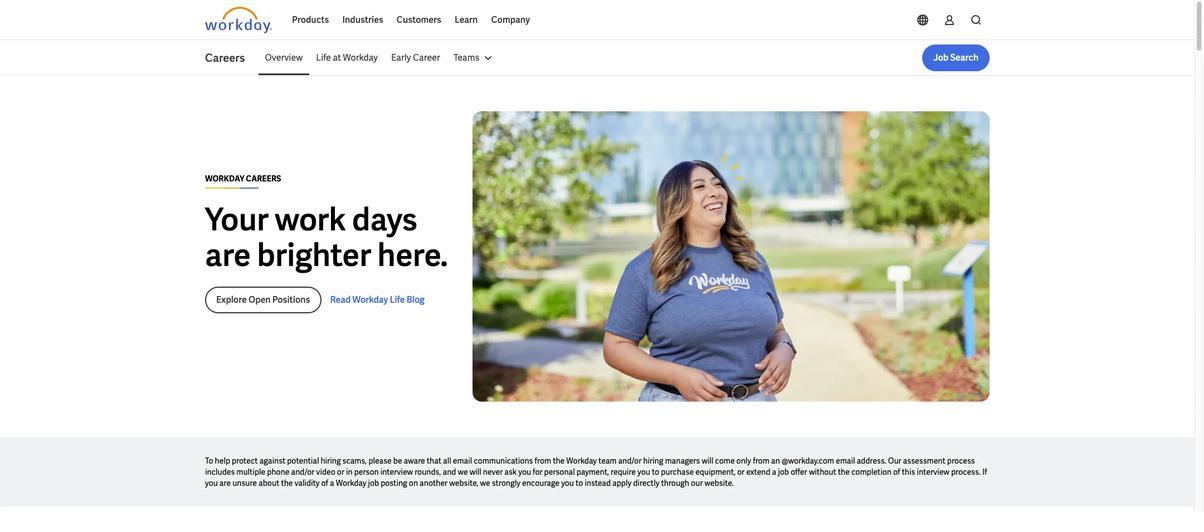 Task type: describe. For each thing, give the bounding box(es) containing it.
against
[[260, 457, 286, 467]]

1 vertical spatial a
[[330, 479, 334, 489]]

your work days are brighter here.
[[205, 200, 448, 276]]

early career link
[[385, 45, 447, 71]]

1 or from the left
[[337, 468, 345, 478]]

purchase
[[661, 468, 694, 478]]

1 vertical spatial careers
[[246, 174, 281, 184]]

early career
[[391, 52, 440, 64]]

1 vertical spatial we
[[480, 479, 491, 489]]

completion
[[852, 468, 892, 478]]

another
[[420, 479, 448, 489]]

list containing overview
[[258, 45, 990, 71]]

1 interview from the left
[[381, 468, 413, 478]]

brighter
[[257, 235, 371, 276]]

menu containing overview
[[258, 45, 502, 71]]

explore
[[216, 295, 247, 306]]

come
[[716, 457, 735, 467]]

teams
[[454, 52, 480, 64]]

careers link
[[205, 50, 258, 66]]

life at workday link
[[310, 45, 385, 71]]

1 vertical spatial of
[[321, 479, 328, 489]]

you down includes
[[205, 479, 218, 489]]

personal
[[544, 468, 575, 478]]

job search link
[[923, 45, 990, 71]]

2 or from the left
[[738, 468, 745, 478]]

workday careers
[[205, 174, 281, 184]]

process
[[948, 457, 976, 467]]

0 horizontal spatial will
[[470, 468, 482, 478]]

1 hiring from the left
[[321, 457, 341, 467]]

offer
[[791, 468, 808, 478]]

search
[[951, 52, 979, 64]]

all
[[443, 457, 451, 467]]

extend
[[747, 468, 771, 478]]

2 interview from the left
[[917, 468, 950, 478]]

products button
[[285, 7, 336, 33]]

0 vertical spatial we
[[458, 468, 468, 478]]

apply
[[613, 479, 632, 489]]

2 from from the left
[[753, 457, 770, 467]]

work
[[275, 200, 346, 240]]

customers
[[397, 14, 442, 26]]

read
[[330, 295, 351, 306]]

unsure
[[233, 479, 257, 489]]

in
[[346, 468, 353, 478]]

workday up payment,
[[567, 457, 597, 467]]

1 vertical spatial job
[[368, 479, 379, 489]]

early
[[391, 52, 411, 64]]

0 vertical spatial will
[[702, 457, 714, 467]]

communications
[[474, 457, 533, 467]]

1 from from the left
[[535, 457, 552, 467]]

explore open positions
[[216, 295, 310, 306]]

1 horizontal spatial job
[[778, 468, 790, 478]]

overview link
[[258, 45, 310, 71]]

directly
[[634, 479, 660, 489]]

rounds,
[[415, 468, 441, 478]]

our
[[889, 457, 902, 467]]

managers
[[665, 457, 700, 467]]

0 horizontal spatial to
[[576, 479, 583, 489]]

0 vertical spatial careers
[[205, 51, 245, 65]]

team
[[599, 457, 617, 467]]

life at workday
[[316, 52, 378, 64]]

through
[[662, 479, 690, 489]]

only
[[737, 457, 752, 467]]

help
[[215, 457, 230, 467]]

0 vertical spatial and/or
[[619, 457, 642, 467]]

learn button
[[448, 7, 485, 33]]

blog
[[407, 295, 425, 306]]

encourage
[[522, 479, 560, 489]]

potential
[[287, 457, 319, 467]]

protect
[[232, 457, 258, 467]]

0 vertical spatial to
[[652, 468, 660, 478]]

on
[[409, 479, 418, 489]]

workday right at at left
[[343, 52, 378, 64]]

an
[[772, 457, 780, 467]]

scams,
[[343, 457, 367, 467]]

life inside menu
[[316, 52, 331, 64]]

1 vertical spatial and/or
[[291, 468, 315, 478]]

and
[[443, 468, 456, 478]]

here.
[[378, 235, 448, 276]]

customers button
[[390, 7, 448, 33]]

at
[[333, 52, 341, 64]]

0 vertical spatial a
[[773, 468, 777, 478]]

for
[[533, 468, 543, 478]]

to help protect against potential hiring scams, please be aware that all email communications from the workday team and/or hiring managers will come only from an @workday.com email address. our assessment process includes multiple phone and/or video or in person interview rounds, and we will never ask you for personal payment, require you to purchase equipment, or extend a job offer without the completion of this interview process. if you are unsure about the validity of a workday job posting on another website, we strongly encourage you to instead apply directly through our website.
[[205, 457, 988, 489]]

our
[[691, 479, 703, 489]]



Task type: vqa. For each thing, say whether or not it's contained in the screenshot.
help
yes



Task type: locate. For each thing, give the bounding box(es) containing it.
workday right read
[[353, 295, 388, 306]]

positions
[[273, 295, 310, 306]]

the down phone
[[281, 479, 293, 489]]

life
[[316, 52, 331, 64], [390, 295, 405, 306]]

workday down in
[[336, 479, 367, 489]]

email up the without at right
[[836, 457, 856, 467]]

1 horizontal spatial to
[[652, 468, 660, 478]]

person
[[354, 468, 379, 478]]

0 vertical spatial the
[[553, 457, 565, 467]]

we up website,
[[458, 468, 468, 478]]

or
[[337, 468, 345, 478], [738, 468, 745, 478]]

overview
[[265, 52, 303, 64]]

1 email from the left
[[453, 457, 472, 467]]

or left in
[[337, 468, 345, 478]]

menu
[[258, 45, 502, 71]]

if
[[983, 468, 988, 478]]

aware
[[404, 457, 425, 467]]

0 horizontal spatial email
[[453, 457, 472, 467]]

payment,
[[577, 468, 609, 478]]

will
[[702, 457, 714, 467], [470, 468, 482, 478]]

0 vertical spatial job
[[778, 468, 790, 478]]

assessment
[[904, 457, 946, 467]]

0 horizontal spatial we
[[458, 468, 468, 478]]

image of a workmate wearing a workday branded shirt. image
[[473, 112, 990, 403]]

this
[[902, 468, 916, 478]]

1 horizontal spatial and/or
[[619, 457, 642, 467]]

@workday.com
[[782, 457, 835, 467]]

ask
[[505, 468, 517, 478]]

instead
[[585, 479, 611, 489]]

the up personal
[[553, 457, 565, 467]]

and/or
[[619, 457, 642, 467], [291, 468, 315, 478]]

1 vertical spatial to
[[576, 479, 583, 489]]

company
[[491, 14, 530, 26]]

be
[[394, 457, 402, 467]]

0 horizontal spatial a
[[330, 479, 334, 489]]

0 vertical spatial are
[[205, 235, 251, 276]]

are
[[205, 235, 251, 276], [220, 479, 231, 489]]

job
[[934, 52, 949, 64]]

are up explore
[[205, 235, 251, 276]]

explore open positions link
[[205, 287, 321, 314]]

careers
[[205, 51, 245, 65], [246, 174, 281, 184]]

days
[[352, 200, 418, 240]]

hiring
[[321, 457, 341, 467], [644, 457, 664, 467]]

1 horizontal spatial the
[[553, 457, 565, 467]]

multiple
[[237, 468, 266, 478]]

are down includes
[[220, 479, 231, 489]]

0 horizontal spatial job
[[368, 479, 379, 489]]

email
[[453, 457, 472, 467], [836, 457, 856, 467]]

open
[[249, 295, 271, 306]]

are inside your work days are brighter here.
[[205, 235, 251, 276]]

that
[[427, 457, 442, 467]]

job
[[778, 468, 790, 478], [368, 479, 379, 489]]

you
[[519, 468, 531, 478], [638, 468, 651, 478], [205, 479, 218, 489], [562, 479, 574, 489]]

will up website,
[[470, 468, 482, 478]]

you up directly
[[638, 468, 651, 478]]

life left blog
[[390, 295, 405, 306]]

to
[[652, 468, 660, 478], [576, 479, 583, 489]]

of
[[894, 468, 901, 478], [321, 479, 328, 489]]

0 horizontal spatial from
[[535, 457, 552, 467]]

0 horizontal spatial interview
[[381, 468, 413, 478]]

1 horizontal spatial from
[[753, 457, 770, 467]]

industries
[[343, 14, 384, 26]]

to
[[205, 457, 213, 467]]

includes
[[205, 468, 235, 478]]

interview
[[381, 468, 413, 478], [917, 468, 950, 478]]

never
[[483, 468, 503, 478]]

1 horizontal spatial of
[[894, 468, 901, 478]]

you left for
[[519, 468, 531, 478]]

workday
[[343, 52, 378, 64], [205, 174, 244, 184], [353, 295, 388, 306], [567, 457, 597, 467], [336, 479, 367, 489]]

1 vertical spatial the
[[838, 468, 850, 478]]

career
[[413, 52, 440, 64]]

about
[[259, 479, 280, 489]]

strongly
[[492, 479, 521, 489]]

validity
[[295, 479, 320, 489]]

interview down be
[[381, 468, 413, 478]]

0 horizontal spatial the
[[281, 479, 293, 489]]

list
[[258, 45, 990, 71]]

of down the video
[[321, 479, 328, 489]]

a
[[773, 468, 777, 478], [330, 479, 334, 489]]

0 vertical spatial of
[[894, 468, 901, 478]]

we down "never"
[[480, 479, 491, 489]]

products
[[292, 14, 329, 26]]

interview down assessment
[[917, 468, 950, 478]]

2 hiring from the left
[[644, 457, 664, 467]]

industries button
[[336, 7, 390, 33]]

1 horizontal spatial email
[[836, 457, 856, 467]]

0 vertical spatial life
[[316, 52, 331, 64]]

phone
[[267, 468, 290, 478]]

read workday life blog
[[330, 295, 425, 306]]

1 horizontal spatial will
[[702, 457, 714, 467]]

a down an in the bottom right of the page
[[773, 468, 777, 478]]

2 vertical spatial the
[[281, 479, 293, 489]]

job search
[[934, 52, 979, 64]]

1 vertical spatial life
[[390, 295, 405, 306]]

go to the homepage image
[[205, 7, 272, 33]]

the right the without at right
[[838, 468, 850, 478]]

from up extend
[[753, 457, 770, 467]]

1 vertical spatial are
[[220, 479, 231, 489]]

your
[[205, 200, 269, 240]]

1 horizontal spatial a
[[773, 468, 777, 478]]

equipment,
[[696, 468, 736, 478]]

2 horizontal spatial the
[[838, 468, 850, 478]]

1 horizontal spatial careers
[[246, 174, 281, 184]]

email right all at the bottom left
[[453, 457, 472, 467]]

0 horizontal spatial or
[[337, 468, 345, 478]]

1 horizontal spatial life
[[390, 295, 405, 306]]

company button
[[485, 7, 537, 33]]

2 email from the left
[[836, 457, 856, 467]]

job down person
[[368, 479, 379, 489]]

to up directly
[[652, 468, 660, 478]]

and/or down potential
[[291, 468, 315, 478]]

process.
[[952, 468, 981, 478]]

we
[[458, 468, 468, 478], [480, 479, 491, 489]]

hiring up directly
[[644, 457, 664, 467]]

0 horizontal spatial hiring
[[321, 457, 341, 467]]

address.
[[857, 457, 887, 467]]

will up equipment,
[[702, 457, 714, 467]]

1 horizontal spatial interview
[[917, 468, 950, 478]]

of down our
[[894, 468, 901, 478]]

0 horizontal spatial of
[[321, 479, 328, 489]]

require
[[611, 468, 636, 478]]

workday up your
[[205, 174, 244, 184]]

from up for
[[535, 457, 552, 467]]

or down 'only'
[[738, 468, 745, 478]]

careers up your
[[246, 174, 281, 184]]

you down personal
[[562, 479, 574, 489]]

video
[[316, 468, 336, 478]]

1 horizontal spatial hiring
[[644, 457, 664, 467]]

posting
[[381, 479, 407, 489]]

website,
[[449, 479, 479, 489]]

0 horizontal spatial careers
[[205, 51, 245, 65]]

0 horizontal spatial life
[[316, 52, 331, 64]]

and/or up require
[[619, 457, 642, 467]]

website.
[[705, 479, 734, 489]]

please
[[369, 457, 392, 467]]

are inside to help protect against potential hiring scams, please be aware that all email communications from the workday team and/or hiring managers will come only from an @workday.com email address. our assessment process includes multiple phone and/or video or in person interview rounds, and we will never ask you for personal payment, require you to purchase equipment, or extend a job offer without the completion of this interview process. if you are unsure about the validity of a workday job posting on another website, we strongly encourage you to instead apply directly through our website.
[[220, 479, 231, 489]]

teams button
[[447, 45, 502, 71]]

1 vertical spatial will
[[470, 468, 482, 478]]

0 horizontal spatial and/or
[[291, 468, 315, 478]]

without
[[809, 468, 837, 478]]

1 horizontal spatial or
[[738, 468, 745, 478]]

from
[[535, 457, 552, 467], [753, 457, 770, 467]]

read workday life blog link
[[330, 294, 425, 307]]

life left at at left
[[316, 52, 331, 64]]

learn
[[455, 14, 478, 26]]

careers down the go to the homepage image
[[205, 51, 245, 65]]

to down payment,
[[576, 479, 583, 489]]

1 horizontal spatial we
[[480, 479, 491, 489]]

job down an in the bottom right of the page
[[778, 468, 790, 478]]

hiring up the video
[[321, 457, 341, 467]]

a down the video
[[330, 479, 334, 489]]



